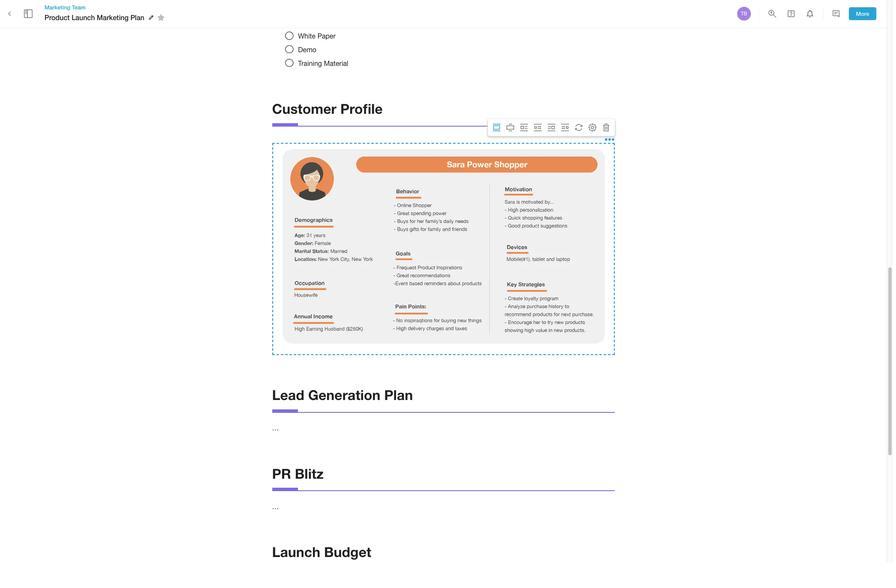 Task type: vqa. For each thing, say whether or not it's contained in the screenshot.
first help 'image'
no



Task type: locate. For each thing, give the bounding box(es) containing it.
lead generation plan
[[272, 387, 413, 404]]

launch
[[72, 13, 95, 21], [272, 545, 321, 561]]

1 vertical spatial marketing
[[97, 13, 129, 21]]

… down pr
[[272, 503, 279, 511]]

0 vertical spatial launch
[[72, 13, 95, 21]]

marketing inside "link"
[[45, 4, 70, 11]]

favorite image
[[156, 12, 166, 23]]

2 … from the top
[[272, 503, 279, 511]]

team
[[72, 4, 86, 11]]

… down lead at bottom left
[[272, 425, 279, 432]]

0 horizontal spatial plan
[[131, 13, 144, 21]]

pr blitz
[[272, 466, 324, 482]]

1 vertical spatial plan
[[384, 387, 413, 404]]

…
[[272, 425, 279, 432], [272, 503, 279, 511]]

pr
[[272, 466, 291, 482]]

0 vertical spatial plan
[[131, 13, 144, 21]]

generation
[[308, 387, 381, 404]]

marketing team
[[45, 4, 86, 11]]

marketing
[[45, 4, 70, 11], [97, 13, 129, 21]]

demo
[[298, 46, 317, 53]]

profile
[[341, 101, 383, 117]]

marketing down marketing team "link"
[[97, 13, 129, 21]]

0 vertical spatial …
[[272, 425, 279, 432]]

1 vertical spatial launch
[[272, 545, 321, 561]]

plan
[[131, 13, 144, 21], [384, 387, 413, 404]]

marketing up product
[[45, 4, 70, 11]]

more button
[[850, 7, 877, 20]]

1 vertical spatial …
[[272, 503, 279, 511]]

budget
[[324, 545, 372, 561]]

0 vertical spatial marketing
[[45, 4, 70, 11]]

1 horizontal spatial plan
[[384, 387, 413, 404]]

1 horizontal spatial launch
[[272, 545, 321, 561]]

customer
[[272, 101, 337, 117]]

white paper
[[298, 32, 336, 40]]

0 horizontal spatial marketing
[[45, 4, 70, 11]]



Task type: describe. For each thing, give the bounding box(es) containing it.
material
[[324, 59, 349, 67]]

customer profile
[[272, 101, 383, 117]]

lead
[[272, 387, 305, 404]]

white
[[298, 32, 316, 40]]

tb
[[741, 11, 748, 17]]

blitz
[[295, 466, 324, 482]]

tb button
[[736, 6, 753, 22]]

product
[[45, 13, 70, 21]]

launch budget
[[272, 545, 372, 561]]

training material
[[298, 59, 349, 67]]

1 horizontal spatial marketing
[[97, 13, 129, 21]]

product launch marketing plan
[[45, 13, 144, 21]]

0 horizontal spatial launch
[[72, 13, 95, 21]]

paper
[[318, 32, 336, 40]]

training
[[298, 59, 322, 67]]

more
[[857, 10, 870, 17]]

1 … from the top
[[272, 425, 279, 432]]

marketing team link
[[45, 3, 168, 11]]



